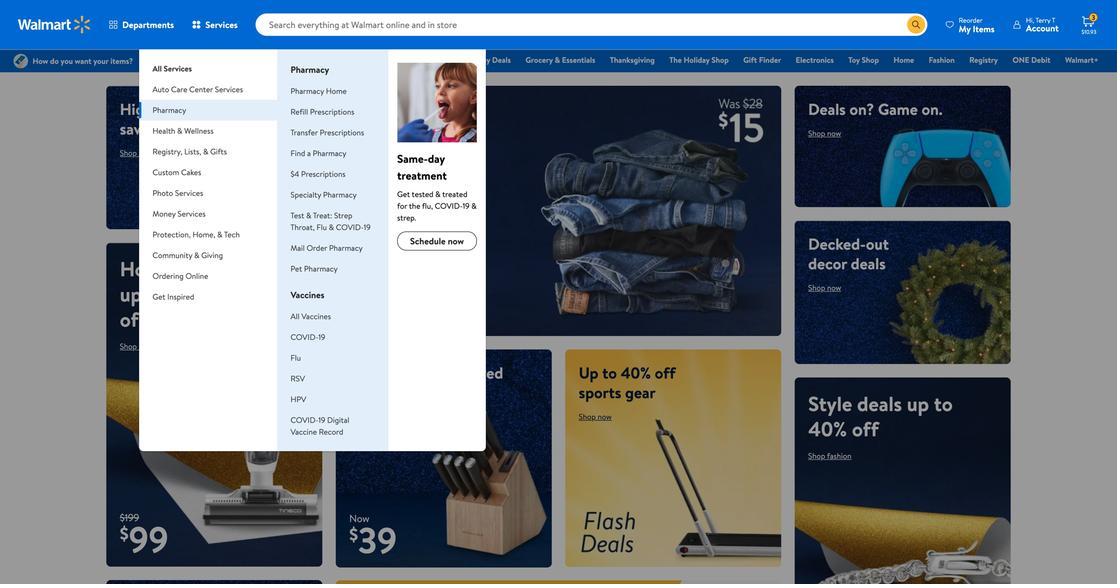 Task type: vqa. For each thing, say whether or not it's contained in the screenshot.
left up
yes



Task type: describe. For each thing, give the bounding box(es) containing it.
$199 $ 99
[[120, 511, 168, 564]]

hpv
[[291, 394, 306, 405]]

specialty
[[291, 189, 321, 200]]

terry
[[1036, 15, 1051, 25]]

tech
[[157, 98, 187, 120]]

mail order pharmacy
[[291, 243, 363, 254]]

flu,
[[422, 201, 433, 212]]

pet pharmacy
[[291, 263, 338, 274]]

& left giving
[[194, 250, 199, 261]]

the holiday shop
[[669, 54, 729, 65]]

big!
[[430, 244, 488, 294]]

community
[[153, 250, 192, 261]]

0 horizontal spatial deals
[[492, 54, 511, 65]]

ordering online button
[[139, 266, 277, 287]]

mail order pharmacy link
[[291, 243, 363, 254]]

one debit
[[1013, 54, 1051, 65]]

the holiday shop link
[[664, 54, 734, 66]]

now for save big!
[[377, 309, 392, 320]]

electronics
[[796, 54, 834, 65]]

1 vertical spatial vaccines
[[301, 311, 331, 322]]

find a pharmacy
[[291, 148, 346, 159]]

walmart+ link
[[1060, 54, 1104, 66]]

home for home deals are served
[[349, 362, 391, 384]]

sports
[[579, 382, 621, 404]]

pharmacy up strep
[[323, 189, 357, 200]]

19 down all vaccines
[[318, 332, 325, 343]]

thanksgiving
[[610, 54, 655, 65]]

auto
[[153, 84, 169, 95]]

schedule
[[410, 235, 446, 247]]

to for style
[[934, 390, 953, 418]]

shop for deals on? game on.
[[808, 128, 825, 139]]

shop now for deals on? game on.
[[808, 128, 841, 139]]

& down treat:
[[329, 222, 334, 233]]

giving
[[201, 250, 223, 261]]

$4 prescriptions
[[291, 169, 346, 180]]

account
[[1026, 22, 1059, 34]]

walmart image
[[18, 16, 91, 34]]

find a pharmacy link
[[291, 148, 346, 159]]

community & giving
[[153, 250, 223, 261]]

home deals up to 30% off
[[120, 255, 223, 334]]

deals on? game on.
[[808, 98, 943, 120]]

shop now for up to 40% off sports gear
[[579, 412, 612, 423]]

prescriptions for transfer prescriptions
[[320, 127, 364, 138]]

toy shop link
[[844, 54, 884, 66]]

online
[[186, 271, 208, 282]]

home,
[[193, 229, 215, 240]]

off for style deals up to 40% off
[[852, 415, 879, 443]]

now for high tech gifts, huge savings
[[139, 148, 153, 159]]

shop now link for decked-out decor deals
[[808, 283, 841, 294]]

19 inside same-day treatment get tested & treated for the flu, covid-19 & strep.
[[463, 201, 470, 212]]

gifts,
[[191, 98, 227, 120]]

fashion
[[827, 451, 852, 462]]

my
[[959, 23, 971, 35]]

departments
[[122, 19, 174, 31]]

wellness
[[184, 125, 214, 136]]

off for home deals up to 30% off
[[120, 306, 147, 334]]

get inside dropdown button
[[153, 292, 165, 302]]

shop now for home deals up to 30% off
[[120, 341, 153, 352]]

shop for decked-out decor deals
[[808, 283, 825, 294]]

$199
[[120, 511, 139, 525]]

thanksgiving link
[[605, 54, 660, 66]]

0 vertical spatial vaccines
[[291, 289, 324, 301]]

refill prescriptions
[[291, 106, 354, 117]]

& right tested
[[435, 189, 441, 200]]

finder
[[759, 54, 781, 65]]

walmart+
[[1065, 54, 1099, 65]]

pharmacy up "pharmacy home" link
[[291, 63, 329, 76]]

shop now link for home deals up to 30% off
[[120, 341, 153, 352]]

reorder
[[959, 15, 983, 25]]

covid- inside the test & treat: strep throat, flu & covid-19
[[336, 222, 364, 233]]

registry, lists, & gifts button
[[139, 141, 277, 162]]

services up "all services" link
[[205, 19, 238, 31]]

health & wellness
[[153, 125, 214, 136]]

shop now for save big!
[[358, 309, 392, 320]]

shop for save big!
[[358, 309, 376, 320]]

gifts
[[210, 146, 227, 157]]

toy shop
[[849, 54, 879, 65]]

grocery
[[526, 54, 553, 65]]

throat,
[[291, 222, 315, 233]]

money services button
[[139, 204, 277, 224]]

are
[[433, 362, 455, 384]]

pharmacy right the order on the top left
[[329, 243, 363, 254]]

test & treat: strep throat, flu & covid-19
[[291, 210, 371, 233]]

now $ 39
[[349, 512, 397, 565]]

order
[[307, 243, 327, 254]]

covid-19 link
[[291, 332, 325, 343]]

deals for home deals up to 30% off
[[178, 255, 223, 283]]

record
[[319, 427, 343, 438]]

covid- inside same-day treatment get tested & treated for the flu, covid-19 & strep.
[[435, 201, 463, 212]]

prescriptions for $4 prescriptions
[[301, 169, 346, 180]]

covid-19 digital vaccine record
[[291, 415, 349, 438]]

custom
[[153, 167, 179, 178]]

specialty pharmacy link
[[291, 189, 357, 200]]

registry,
[[153, 146, 182, 157]]

reorder my items
[[959, 15, 995, 35]]

save
[[349, 244, 421, 294]]

shop for high tech gifts, huge savings
[[120, 148, 137, 159]]

toy
[[849, 54, 860, 65]]

lists,
[[184, 146, 201, 157]]

all for all vaccines
[[291, 311, 300, 322]]

to inside up to 40% off sports gear
[[602, 362, 617, 384]]

gift finder
[[743, 54, 781, 65]]

cakes
[[181, 167, 201, 178]]

tech
[[224, 229, 240, 240]]

shop now link for save big!
[[349, 305, 401, 323]]

$4
[[291, 169, 299, 180]]

pharmacy up refill
[[291, 86, 324, 97]]

shop fashion
[[808, 451, 852, 462]]

$ for 39
[[349, 522, 358, 547]]

shop now link for up to 40% off sports gear
[[579, 412, 612, 423]]

holiday
[[684, 54, 710, 65]]

community & giving button
[[139, 245, 277, 266]]

covid-19 digital vaccine record link
[[291, 415, 349, 438]]

deals for style deals up to 40% off
[[857, 390, 902, 418]]

39
[[358, 515, 397, 565]]

flu inside the test & treat: strep throat, flu & covid-19
[[317, 222, 327, 233]]

shop fashion link
[[808, 451, 852, 462]]

strep.
[[397, 212, 416, 223]]

up for home deals up to 30% off
[[120, 280, 142, 308]]

to for home
[[147, 280, 166, 308]]

shop inside the holiday shop link
[[712, 54, 729, 65]]

protection,
[[153, 229, 191, 240]]

black
[[449, 54, 467, 65]]

test
[[291, 210, 304, 221]]

now inside "schedule now" link
[[448, 235, 464, 247]]

now for up to 40% off sports gear
[[598, 412, 612, 423]]

1 vertical spatial deals
[[808, 98, 846, 120]]



Task type: locate. For each thing, give the bounding box(es) containing it.
vaccines up covid-19
[[301, 311, 331, 322]]

prescriptions up specialty pharmacy
[[301, 169, 346, 180]]

ordering online
[[153, 271, 208, 282]]

all vaccines
[[291, 311, 331, 322]]

0 vertical spatial 40%
[[621, 362, 651, 384]]

covid- down strep
[[336, 222, 364, 233]]

& inside "dropdown button"
[[177, 125, 182, 136]]

search icon image
[[912, 20, 921, 29]]

0 vertical spatial off
[[120, 306, 147, 334]]

$ inside $199 $ 99
[[120, 521, 129, 546]]

pharmacy inside dropdown button
[[153, 105, 186, 116]]

services up the huge
[[215, 84, 243, 95]]

1 vertical spatial get
[[153, 292, 165, 302]]

pharmacy right a on the top left of page
[[313, 148, 346, 159]]

get left inspired
[[153, 292, 165, 302]]

off inside the home deals up to 30% off
[[120, 306, 147, 334]]

to inside the home deals up to 30% off
[[147, 280, 166, 308]]

now for deals on? game on.
[[827, 128, 841, 139]]

0 vertical spatial all
[[153, 63, 162, 74]]

40% inside up to 40% off sports gear
[[621, 362, 651, 384]]

covid- inside covid-19 digital vaccine record
[[291, 415, 318, 426]]

services up care
[[164, 63, 192, 74]]

friday
[[469, 54, 490, 65]]

pharmacy up health
[[153, 105, 186, 116]]

& right "grocery"
[[555, 54, 560, 65]]

services up 'protection, home, & tech'
[[178, 208, 206, 219]]

out
[[866, 233, 889, 255]]

find
[[291, 148, 305, 159]]

vaccines up all vaccines 'link'
[[291, 289, 324, 301]]

1 horizontal spatial 40%
[[808, 415, 847, 443]]

30%
[[171, 280, 207, 308]]

19 inside the test & treat: strep throat, flu & covid-19
[[364, 222, 371, 233]]

now for decked-out decor deals
[[827, 283, 841, 294]]

rsv link
[[291, 373, 305, 384]]

one debit link
[[1008, 54, 1056, 66]]

0 vertical spatial up
[[120, 280, 142, 308]]

shop for style deals up to 40% off
[[808, 451, 825, 462]]

1 vertical spatial flu
[[291, 353, 301, 364]]

home for home
[[894, 54, 914, 65]]

schedule now link
[[397, 232, 477, 251]]

auto care center services
[[153, 84, 243, 95]]

& right the flu,
[[472, 201, 477, 212]]

&
[[555, 54, 560, 65], [177, 125, 182, 136], [203, 146, 208, 157], [435, 189, 441, 200], [472, 201, 477, 212], [306, 210, 311, 221], [329, 222, 334, 233], [217, 229, 222, 240], [194, 250, 199, 261]]

1 vertical spatial to
[[602, 362, 617, 384]]

covid- down treated
[[435, 201, 463, 212]]

care
[[171, 84, 187, 95]]

up
[[579, 362, 599, 384]]

shop now for decked-out decor deals
[[808, 283, 841, 294]]

on.
[[922, 98, 943, 120]]

treated
[[442, 189, 468, 200]]

deals inside the home deals up to 30% off
[[178, 255, 223, 283]]

services for money services
[[178, 208, 206, 219]]

covid- down all vaccines
[[291, 332, 318, 343]]

black friday deals link
[[444, 54, 516, 66]]

shop inside shop now link
[[358, 309, 376, 320]]

home for home deals up to 30% off
[[120, 255, 173, 283]]

1 horizontal spatial flu
[[317, 222, 327, 233]]

hi, terry t account
[[1026, 15, 1059, 34]]

covid-19
[[291, 332, 325, 343]]

& left gifts
[[203, 146, 208, 157]]

0 horizontal spatial $
[[120, 521, 129, 546]]

up inside the home deals up to 30% off
[[120, 280, 142, 308]]

huge
[[231, 98, 265, 120]]

gift finder link
[[738, 54, 786, 66]]

pharmacy
[[291, 63, 329, 76], [291, 86, 324, 97], [153, 105, 186, 116], [313, 148, 346, 159], [323, 189, 357, 200], [329, 243, 363, 254], [304, 263, 338, 274]]

40% up shop fashion "link" at bottom
[[808, 415, 847, 443]]

1 vertical spatial off
[[655, 362, 676, 384]]

services for photo services
[[175, 188, 203, 199]]

now inside shop now link
[[377, 309, 392, 320]]

0 vertical spatial deals
[[492, 54, 511, 65]]

prescriptions for refill prescriptions
[[310, 106, 354, 117]]

1 vertical spatial 40%
[[808, 415, 847, 443]]

deals for home deals are served
[[394, 362, 429, 384]]

decor
[[808, 253, 847, 275]]

40%
[[621, 362, 651, 384], [808, 415, 847, 443]]

off inside up to 40% off sports gear
[[655, 362, 676, 384]]

1 horizontal spatial deals
[[808, 98, 846, 120]]

one
[[1013, 54, 1030, 65]]

high tech gifts, huge savings
[[120, 98, 265, 140]]

$4 prescriptions link
[[291, 169, 346, 180]]

0 horizontal spatial flu
[[291, 353, 301, 364]]

0 horizontal spatial all
[[153, 63, 162, 74]]

home inside the home deals up to 30% off
[[120, 255, 173, 283]]

0 horizontal spatial up
[[120, 280, 142, 308]]

pharmacy down the order on the top left
[[304, 263, 338, 274]]

1 vertical spatial up
[[907, 390, 929, 418]]

covid- up vaccine
[[291, 415, 318, 426]]

all services link
[[139, 49, 277, 79]]

deals inside decked-out decor deals
[[851, 253, 886, 275]]

1 horizontal spatial up
[[907, 390, 929, 418]]

shop now link for deals on? game on.
[[808, 128, 841, 139]]

shop inside toy shop link
[[862, 54, 879, 65]]

services inside dropdown button
[[215, 84, 243, 95]]

1 vertical spatial prescriptions
[[320, 127, 364, 138]]

services inside "dropdown button"
[[178, 208, 206, 219]]

40% right up
[[621, 362, 651, 384]]

protection, home, & tech
[[153, 229, 240, 240]]

prescriptions down refill prescriptions link
[[320, 127, 364, 138]]

2 horizontal spatial off
[[852, 415, 879, 443]]

0 vertical spatial prescriptions
[[310, 106, 354, 117]]

1 horizontal spatial off
[[655, 362, 676, 384]]

center
[[189, 84, 213, 95]]

up for style deals up to 40% off
[[907, 390, 929, 418]]

up inside style deals up to 40% off
[[907, 390, 929, 418]]

3
[[1092, 13, 1095, 22]]

save big!
[[349, 244, 488, 294]]

debit
[[1031, 54, 1051, 65]]

Search search field
[[256, 13, 927, 36]]

2 vertical spatial to
[[934, 390, 953, 418]]

pharmacy image
[[397, 63, 477, 143]]

t
[[1052, 15, 1056, 25]]

& right the test
[[306, 210, 311, 221]]

off
[[120, 306, 147, 334], [655, 362, 676, 384], [852, 415, 879, 443]]

1 horizontal spatial to
[[602, 362, 617, 384]]

custom cakes
[[153, 167, 201, 178]]

0 horizontal spatial to
[[147, 280, 166, 308]]

mail
[[291, 243, 305, 254]]

19 down treated
[[463, 201, 470, 212]]

prescriptions up the transfer prescriptions link
[[310, 106, 354, 117]]

deals right "friday"
[[492, 54, 511, 65]]

flu link
[[291, 353, 301, 364]]

0 horizontal spatial off
[[120, 306, 147, 334]]

& inside 'dropdown button'
[[203, 146, 208, 157]]

pharmacy home
[[291, 86, 347, 97]]

style
[[808, 390, 852, 418]]

2 horizontal spatial to
[[934, 390, 953, 418]]

photo
[[153, 188, 173, 199]]

the
[[409, 201, 420, 212]]

treatment
[[397, 168, 447, 183]]

2 vertical spatial off
[[852, 415, 879, 443]]

all for all services
[[153, 63, 162, 74]]

services
[[205, 19, 238, 31], [164, 63, 192, 74], [215, 84, 243, 95], [175, 188, 203, 199], [178, 208, 206, 219]]

0 vertical spatial to
[[147, 280, 166, 308]]

$ inside now $ 39
[[349, 522, 358, 547]]

get up for
[[397, 189, 410, 200]]

protection, home, & tech button
[[139, 224, 277, 245]]

shop now for high tech gifts, huge savings
[[120, 148, 153, 159]]

get
[[397, 189, 410, 200], [153, 292, 165, 302]]

& left tech
[[217, 229, 222, 240]]

same-day treatment get tested & treated for the flu, covid-19 & strep.
[[397, 151, 477, 223]]

all
[[153, 63, 162, 74], [291, 311, 300, 322]]

shop for up to 40% off sports gear
[[579, 412, 596, 423]]

1 vertical spatial all
[[291, 311, 300, 322]]

19 up record
[[318, 415, 325, 426]]

photo services button
[[139, 183, 277, 204]]

1 horizontal spatial $
[[349, 522, 358, 547]]

refill prescriptions link
[[291, 106, 354, 117]]

deals
[[851, 253, 886, 275], [178, 255, 223, 283], [394, 362, 429, 384], [857, 390, 902, 418]]

up
[[120, 280, 142, 308], [907, 390, 929, 418]]

& right health
[[177, 125, 182, 136]]

0 vertical spatial flu
[[317, 222, 327, 233]]

essentials
[[562, 54, 595, 65]]

40% inside style deals up to 40% off
[[808, 415, 847, 443]]

electronics link
[[791, 54, 839, 66]]

0 horizontal spatial 40%
[[621, 362, 651, 384]]

0 horizontal spatial get
[[153, 292, 165, 302]]

flu down treat:
[[317, 222, 327, 233]]

deals left on?
[[808, 98, 846, 120]]

services down cakes
[[175, 188, 203, 199]]

1 horizontal spatial get
[[397, 189, 410, 200]]

fashion link
[[924, 54, 960, 66]]

specialty pharmacy
[[291, 189, 357, 200]]

now dollar 39 null group
[[336, 512, 397, 568]]

home deals are served
[[349, 362, 503, 384]]

flu up rsv 'link'
[[291, 353, 301, 364]]

departments button
[[100, 11, 183, 38]]

to inside style deals up to 40% off
[[934, 390, 953, 418]]

fashion
[[929, 54, 955, 65]]

19 inside covid-19 digital vaccine record
[[318, 415, 325, 426]]

deals inside style deals up to 40% off
[[857, 390, 902, 418]]

custom cakes button
[[139, 162, 277, 183]]

0 vertical spatial get
[[397, 189, 410, 200]]

refill
[[291, 106, 308, 117]]

style deals up to 40% off
[[808, 390, 953, 443]]

all up the auto
[[153, 63, 162, 74]]

now
[[827, 128, 841, 139], [139, 148, 153, 159], [448, 235, 464, 247], [827, 283, 841, 294], [377, 309, 392, 320], [139, 341, 153, 352], [598, 412, 612, 423]]

hpv link
[[291, 394, 306, 405]]

off inside style deals up to 40% off
[[852, 415, 879, 443]]

services for all services
[[164, 63, 192, 74]]

2 vertical spatial prescriptions
[[301, 169, 346, 180]]

19 left strep.
[[364, 222, 371, 233]]

get inside same-day treatment get tested & treated for the flu, covid-19 & strep.
[[397, 189, 410, 200]]

all up covid-19
[[291, 311, 300, 322]]

digital
[[327, 415, 349, 426]]

now for home deals up to 30% off
[[139, 341, 153, 352]]

gear
[[625, 382, 656, 404]]

money
[[153, 208, 176, 219]]

shop now link for high tech gifts, huge savings
[[120, 148, 153, 159]]

tested
[[412, 189, 434, 200]]

Walmart Site-Wide search field
[[256, 13, 927, 36]]

grocery & essentials link
[[521, 54, 600, 66]]

decked-out decor deals
[[808, 233, 889, 275]]

to
[[147, 280, 166, 308], [602, 362, 617, 384], [934, 390, 953, 418]]

gift
[[743, 54, 757, 65]]

items
[[973, 23, 995, 35]]

pharmacy home link
[[291, 86, 347, 97]]

high
[[120, 98, 153, 120]]

same-
[[397, 151, 428, 167]]

1 horizontal spatial all
[[291, 311, 300, 322]]

shop for home deals up to 30% off
[[120, 341, 137, 352]]

was dollar $199, now dollar 99 group
[[106, 511, 168, 567]]

$ for 99
[[120, 521, 129, 546]]



